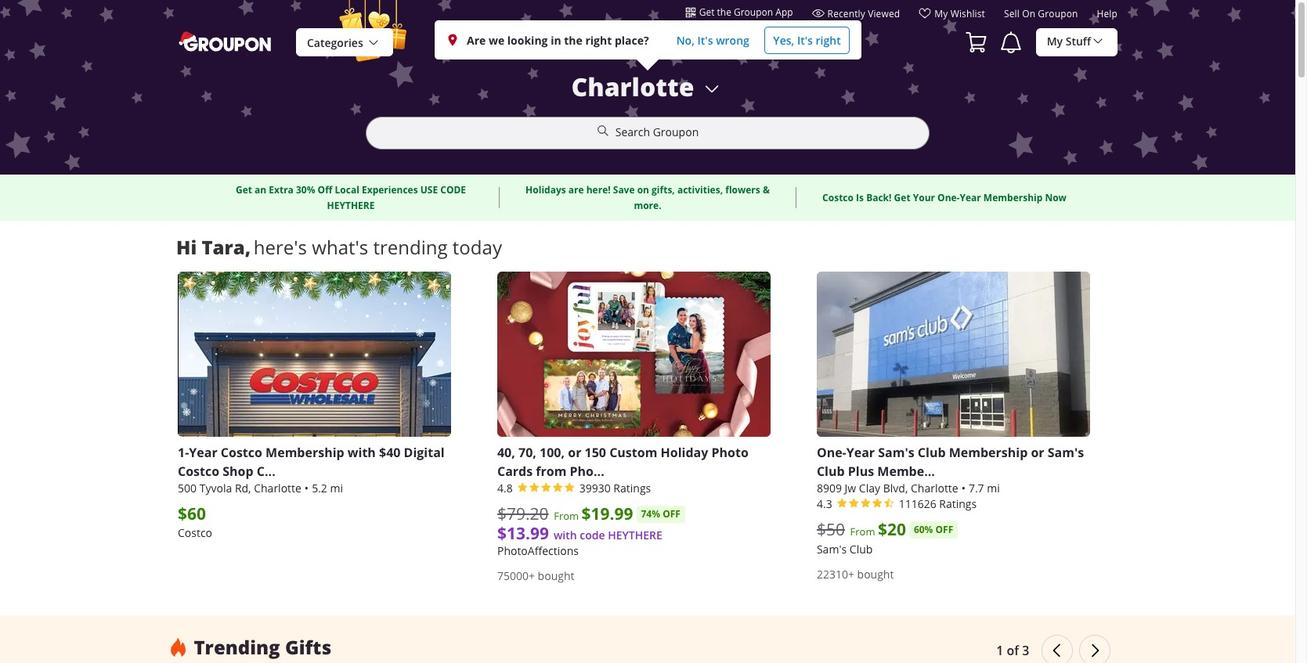 Task type: describe. For each thing, give the bounding box(es) containing it.
costco is back! get your one-year membership now link
[[816, 190, 1074, 206]]

one-year sam's club membership or sam's club plus membe... 8909 jw clay blvd, charlotte • 7.7 mi
[[817, 444, 1085, 496]]

40, 70, 100, or 150 custom holiday photo cards from pho...
[[498, 444, 749, 480]]

membe...
[[878, 463, 935, 480]]

off for $19.99
[[663, 508, 681, 521]]

recently
[[828, 7, 866, 20]]

60%
[[914, 523, 934, 537]]

recently viewed link
[[812, 7, 901, 26]]

stuff
[[1066, 34, 1091, 49]]

clay
[[859, 481, 881, 496]]

40,
[[498, 444, 515, 461]]

use
[[421, 183, 438, 196]]

are we looking in the right place?
[[467, 33, 649, 47]]

save
[[613, 183, 635, 196]]

74% off
[[641, 508, 681, 521]]

4.8
[[498, 481, 513, 496]]

get the groupon app
[[699, 5, 793, 18]]

my stuff
[[1047, 34, 1091, 49]]

1
[[997, 642, 1004, 660]]

with inside $13.99 with code heythere photoaffections
[[554, 528, 577, 543]]

111626
[[899, 497, 937, 511]]

groupon for on
[[1038, 7, 1079, 20]]

on inside sell on groupon link
[[1023, 7, 1036, 20]]

1-
[[178, 444, 189, 461]]

30%
[[296, 183, 315, 196]]

tyvola
[[200, 481, 232, 496]]

back!
[[867, 191, 892, 204]]

75000+
[[498, 569, 535, 584]]

pho...
[[570, 463, 605, 480]]

groupon for the
[[734, 5, 774, 18]]

local
[[335, 183, 360, 196]]

charlotte button
[[572, 70, 724, 104]]

150
[[585, 444, 606, 461]]

in
[[551, 33, 561, 47]]

2 vertical spatial club
[[850, 542, 873, 557]]

1-year costco membership with $40 digital costco shop c... 500 tyvola rd, charlotte • 5.2 mi $60 costco
[[178, 444, 445, 540]]

22310+
[[817, 567, 855, 582]]

mi inside one-year sam's club membership or sam's club plus membe... 8909 jw clay blvd, charlotte • 7.7 mi
[[987, 481, 1000, 496]]

0 vertical spatial club
[[918, 444, 946, 461]]

bought for 22310+ bought
[[858, 567, 894, 582]]

74%
[[641, 508, 661, 521]]

now
[[1046, 191, 1067, 204]]

hi
[[176, 234, 197, 260]]

75000+ bought
[[498, 569, 575, 584]]

membership inside costco is back! get your one-year membership now link
[[984, 191, 1043, 204]]

an
[[255, 183, 267, 196]]

7.7
[[969, 481, 985, 496]]

categories
[[307, 35, 363, 50]]

groupon inside search box
[[653, 125, 699, 139]]

my stuff button
[[1036, 27, 1118, 56]]

are
[[569, 183, 584, 196]]

get for get an extra 30% off local experiences use code heythere
[[236, 183, 252, 196]]

we
[[488, 33, 504, 47]]

• inside 1-year costco membership with $40 digital costco shop c... 500 tyvola rd, charlotte • 5.2 mi $60 costco
[[305, 481, 309, 496]]

ratings for 39930 ratings
[[614, 481, 651, 496]]

membership inside 1-year costco membership with $40 digital costco shop c... 500 tyvola rd, charlotte • 5.2 mi $60 costco
[[266, 444, 345, 461]]

experiences
[[362, 183, 418, 196]]

• inside one-year sam's club membership or sam's club plus membe... 8909 jw clay blvd, charlotte • 7.7 mi
[[962, 481, 966, 496]]

right inside button
[[816, 33, 841, 47]]

costco down the 500 at the left bottom
[[178, 526, 212, 540]]

8909
[[817, 481, 842, 496]]

search
[[616, 125, 650, 139]]

from $19.99
[[554, 503, 633, 526]]

shop
[[223, 463, 254, 480]]

$20
[[878, 519, 906, 541]]

wishlist
[[951, 7, 986, 20]]

0 horizontal spatial club
[[817, 463, 845, 480]]

no,
[[676, 33, 695, 47]]

sell
[[1005, 7, 1020, 20]]

is
[[856, 191, 864, 204]]

Search Groupon search field
[[366, 70, 930, 175]]

holidays
[[526, 183, 566, 196]]

charlotte inside "charlotte" button
[[572, 70, 695, 103]]

are
[[467, 33, 486, 47]]

sell on groupon link
[[1005, 7, 1079, 26]]

costco is back! get your one-year membership now
[[823, 191, 1067, 204]]

Search Groupon search field
[[366, 117, 930, 150]]

3
[[1023, 642, 1030, 660]]

39930
[[580, 481, 611, 496]]

charlotte inside one-year sam's club membership or sam's club plus membe... 8909 jw clay blvd, charlotte • 7.7 mi
[[911, 481, 959, 496]]

get the groupon app button
[[685, 5, 793, 19]]

blvd,
[[884, 481, 908, 496]]

my for my stuff
[[1047, 34, 1063, 49]]

500
[[178, 481, 197, 496]]

sell on groupon
[[1005, 7, 1079, 20]]

trending
[[373, 235, 448, 260]]

yes,
[[774, 33, 795, 47]]

get an extra 30% off local experiences use code heythere
[[236, 183, 466, 212]]

my for my wishlist
[[935, 7, 948, 20]]

100,
[[540, 444, 565, 461]]

hi tara, here's what's trending today
[[176, 234, 502, 260]]

from
[[536, 463, 567, 480]]

from $20
[[851, 519, 906, 541]]

111626 ratings
[[899, 497, 977, 511]]

year for $60
[[189, 444, 218, 461]]

holidays are here! save on gifts, activities, flowers & more.
[[526, 183, 770, 212]]

app
[[776, 5, 793, 18]]

$60
[[178, 503, 206, 526]]

from for $19.99
[[554, 509, 579, 523]]

year inside costco is back! get your one-year membership now link
[[960, 191, 982, 204]]

$13.99 with code heythere photoaffections
[[498, 522, 663, 559]]

membership inside one-year sam's club membership or sam's club plus membe... 8909 jw clay blvd, charlotte • 7.7 mi
[[949, 444, 1028, 461]]

place?
[[615, 33, 649, 47]]



Task type: locate. For each thing, give the bounding box(es) containing it.
1 horizontal spatial with
[[554, 528, 577, 543]]

39930 ratings
[[580, 481, 651, 496]]

charlotte up search
[[572, 70, 695, 103]]

groupon up "my stuff"
[[1038, 7, 1079, 20]]

1 horizontal spatial charlotte
[[572, 70, 695, 103]]

0 vertical spatial off
[[663, 508, 681, 521]]

•
[[305, 481, 309, 496], [962, 481, 966, 496]]

0 horizontal spatial the
[[564, 33, 582, 47]]

1 horizontal spatial the
[[717, 5, 732, 18]]

22310+ bought
[[817, 567, 894, 582]]

the inside button
[[717, 5, 732, 18]]

2 horizontal spatial year
[[960, 191, 982, 204]]

tara,
[[202, 234, 251, 260]]

1 horizontal spatial one-
[[938, 191, 960, 204]]

1 horizontal spatial sam's
[[879, 444, 915, 461]]

0 horizontal spatial sam's
[[817, 542, 847, 557]]

1 • from the left
[[305, 481, 309, 496]]

right left place?
[[585, 33, 612, 47]]

holidays are here! save on gifts, activities, flowers & more. link
[[519, 182, 777, 214]]

activities,
[[678, 183, 723, 196]]

one-
[[938, 191, 960, 204], [817, 444, 847, 461]]

groupon right search
[[653, 125, 699, 139]]

year up tyvola
[[189, 444, 218, 461]]

5.2
[[312, 481, 327, 496]]

the right in
[[564, 33, 582, 47]]

1 horizontal spatial on
[[1023, 7, 1036, 20]]

from left $19.99
[[554, 509, 579, 523]]

0 horizontal spatial year
[[189, 444, 218, 461]]

year right your
[[960, 191, 982, 204]]

one- right your
[[938, 191, 960, 204]]

heythere down 74%
[[608, 528, 663, 543]]

groupon image
[[178, 30, 274, 52]]

1 vertical spatial from
[[851, 525, 876, 539]]

1 vertical spatial my
[[1047, 34, 1063, 49]]

2 • from the left
[[962, 481, 966, 496]]

2 mi from the left
[[987, 481, 1000, 496]]

1 mi from the left
[[330, 481, 343, 496]]

0 horizontal spatial or
[[568, 444, 582, 461]]

$79.20
[[498, 503, 549, 525]]

2 horizontal spatial charlotte
[[911, 481, 959, 496]]

1 horizontal spatial •
[[962, 481, 966, 496]]

get up no, it's wrong
[[699, 5, 715, 18]]

0 horizontal spatial right
[[585, 33, 612, 47]]

1 horizontal spatial right
[[816, 33, 841, 47]]

1 horizontal spatial off
[[936, 523, 954, 537]]

0 horizontal spatial charlotte
[[254, 481, 302, 496]]

2 or from the left
[[1031, 444, 1045, 461]]

1 horizontal spatial ratings
[[940, 497, 977, 511]]

membership up 7.7
[[949, 444, 1028, 461]]

0 vertical spatial one-
[[938, 191, 960, 204]]

2 horizontal spatial club
[[918, 444, 946, 461]]

mi inside 1-year costco membership with $40 digital costco shop c... 500 tyvola rd, charlotte • 5.2 mi $60 costco
[[330, 481, 343, 496]]

code
[[441, 183, 466, 196]]

0 horizontal spatial off
[[663, 508, 681, 521]]

0 horizontal spatial groupon
[[653, 125, 699, 139]]

1 right from the left
[[585, 33, 612, 47]]

year up plus
[[847, 444, 875, 461]]

with
[[348, 444, 376, 461], [554, 528, 577, 543]]

1 horizontal spatial bought
[[858, 567, 894, 582]]

get
[[699, 5, 715, 18], [236, 183, 252, 196], [894, 191, 911, 204]]

from for $20
[[851, 525, 876, 539]]

0 horizontal spatial on
[[638, 183, 650, 196]]

• left 5.2
[[305, 481, 309, 496]]

off for $20
[[936, 523, 954, 537]]

year inside 1-year costco membership with $40 digital costco shop c... 500 tyvola rd, charlotte • 5.2 mi $60 costco
[[189, 444, 218, 461]]

2 it's from the left
[[798, 33, 813, 47]]

no, it's wrong button
[[668, 26, 757, 54]]

of
[[1007, 642, 1019, 660]]

on right the sell
[[1023, 7, 1036, 20]]

0 horizontal spatial one-
[[817, 444, 847, 461]]

mi right 5.2
[[330, 481, 343, 496]]

$13.99
[[498, 522, 549, 545]]

my
[[935, 7, 948, 20], [1047, 34, 1063, 49]]

categories button
[[296, 28, 393, 57]]

club
[[918, 444, 946, 461], [817, 463, 845, 480], [850, 542, 873, 557]]

mi right 7.7
[[987, 481, 1000, 496]]

2 horizontal spatial groupon
[[1038, 7, 1079, 20]]

holiday
[[661, 444, 709, 461]]

0 horizontal spatial ratings
[[614, 481, 651, 496]]

0 horizontal spatial my
[[935, 7, 948, 20]]

club up 8909
[[817, 463, 845, 480]]

yes, it's right button
[[765, 26, 850, 54]]

• left 7.7
[[962, 481, 966, 496]]

1 horizontal spatial my
[[1047, 34, 1063, 49]]

from inside from $20
[[851, 525, 876, 539]]

1 it's from the left
[[697, 33, 713, 47]]

it's for no,
[[697, 33, 713, 47]]

membership
[[984, 191, 1043, 204], [266, 444, 345, 461], [949, 444, 1028, 461]]

costco
[[823, 191, 854, 204], [221, 444, 262, 461], [178, 463, 220, 480], [178, 526, 212, 540]]

0 vertical spatial ratings
[[614, 481, 651, 496]]

costco up the 500 at the left bottom
[[178, 463, 220, 480]]

$50
[[817, 519, 845, 540]]

1 vertical spatial ratings
[[940, 497, 977, 511]]

on inside holidays are here! save on gifts, activities, flowers & more.
[[638, 183, 650, 196]]

gifts
[[285, 635, 332, 660]]

1 vertical spatial club
[[817, 463, 845, 480]]

1 horizontal spatial mi
[[987, 481, 1000, 496]]

from inside from $19.99
[[554, 509, 579, 523]]

extra
[[269, 183, 294, 196]]

notifications inbox image
[[999, 30, 1024, 55]]

the up wrong
[[717, 5, 732, 18]]

heythere
[[327, 199, 375, 212], [608, 528, 663, 543]]

the
[[717, 5, 732, 18], [564, 33, 582, 47]]

on up more. on the top
[[638, 183, 650, 196]]

get left an
[[236, 183, 252, 196]]

1 vertical spatial one-
[[817, 444, 847, 461]]

0 horizontal spatial bought
[[538, 569, 575, 584]]

rd,
[[235, 481, 251, 496]]

it's for yes,
[[798, 33, 813, 47]]

$40
[[379, 444, 401, 461]]

membership left now
[[984, 191, 1043, 204]]

charlotte up 111626 ratings
[[911, 481, 959, 496]]

charlotte inside 1-year costco membership with $40 digital costco shop c... 500 tyvola rd, charlotte • 5.2 mi $60 costco
[[254, 481, 302, 496]]

right
[[585, 33, 612, 47], [816, 33, 841, 47]]

looking
[[507, 33, 548, 47]]

year for mi
[[847, 444, 875, 461]]

off right 74%
[[663, 508, 681, 521]]

70,
[[519, 444, 537, 461]]

off
[[318, 183, 333, 196]]

1 vertical spatial heythere
[[608, 528, 663, 543]]

digital
[[404, 444, 445, 461]]

0 vertical spatial my
[[935, 7, 948, 20]]

my wishlist
[[935, 7, 986, 20]]

get inside costco is back! get your one-year membership now link
[[894, 191, 911, 204]]

2 right from the left
[[816, 33, 841, 47]]

it's
[[697, 33, 713, 47], [798, 33, 813, 47]]

right down the recently on the right top
[[816, 33, 841, 47]]

your
[[913, 191, 936, 204]]

1 horizontal spatial year
[[847, 444, 875, 461]]

0 horizontal spatial heythere
[[327, 199, 375, 212]]

0 horizontal spatial get
[[236, 183, 252, 196]]

1 vertical spatial the
[[564, 33, 582, 47]]

my left "stuff"
[[1047, 34, 1063, 49]]

get for get the groupon app
[[699, 5, 715, 18]]

$19.99
[[582, 503, 633, 526]]

1 vertical spatial off
[[936, 523, 954, 537]]

heythere inside get an extra 30% off local experiences use code heythere
[[327, 199, 375, 212]]

with left $40
[[348, 444, 376, 461]]

heythere inside $13.99 with code heythere photoaffections
[[608, 528, 663, 543]]

club up membe...
[[918, 444, 946, 461]]

year inside one-year sam's club membership or sam's club plus membe... 8909 jw clay blvd, charlotte • 7.7 mi
[[847, 444, 875, 461]]

what's
[[312, 235, 368, 260]]

sam's
[[879, 444, 915, 461], [1048, 444, 1085, 461], [817, 542, 847, 557]]

it's right no,
[[697, 33, 713, 47]]

off
[[663, 508, 681, 521], [936, 523, 954, 537]]

costco up the shop
[[221, 444, 262, 461]]

it's inside button
[[798, 33, 813, 47]]

1 horizontal spatial from
[[851, 525, 876, 539]]

1 or from the left
[[568, 444, 582, 461]]

ratings down the 40, 70, 100, or 150 custom holiday photo cards from pho...
[[614, 481, 651, 496]]

trending gifts
[[194, 635, 332, 660]]

2 horizontal spatial sam's
[[1048, 444, 1085, 461]]

plus
[[848, 463, 875, 480]]

one- up 8909
[[817, 444, 847, 461]]

here's
[[254, 235, 307, 260]]

0 horizontal spatial mi
[[330, 481, 343, 496]]

groupon left app
[[734, 5, 774, 18]]

2 horizontal spatial get
[[894, 191, 911, 204]]

membership up 5.2
[[266, 444, 345, 461]]

wrong
[[716, 33, 749, 47]]

heythere down local
[[327, 199, 375, 212]]

0 vertical spatial with
[[348, 444, 376, 461]]

0 vertical spatial heythere
[[327, 199, 375, 212]]

get inside get an extra 30% off local experiences use code heythere
[[236, 183, 252, 196]]

today
[[453, 235, 502, 260]]

ratings for 111626 ratings
[[940, 497, 977, 511]]

with inside 1-year costco membership with $40 digital costco shop c... 500 tyvola rd, charlotte • 5.2 mi $60 costco
[[348, 444, 376, 461]]

bought for 75000+ bought
[[538, 569, 575, 584]]

my left wishlist
[[935, 7, 948, 20]]

club up the 22310+ bought
[[850, 542, 873, 557]]

1 horizontal spatial get
[[699, 5, 715, 18]]

groupon
[[734, 5, 774, 18], [1038, 7, 1079, 20], [653, 125, 699, 139]]

custom
[[610, 444, 658, 461]]

or inside the 40, 70, 100, or 150 custom holiday photo cards from pho...
[[568, 444, 582, 461]]

1 horizontal spatial or
[[1031, 444, 1045, 461]]

0 vertical spatial on
[[1023, 7, 1036, 20]]

0 horizontal spatial it's
[[697, 33, 713, 47]]

my inside button
[[1047, 34, 1063, 49]]

with left the code at the bottom of page
[[554, 528, 577, 543]]

more.
[[634, 199, 662, 212]]

1 horizontal spatial club
[[850, 542, 873, 557]]

0 vertical spatial the
[[717, 5, 732, 18]]

1 horizontal spatial heythere
[[608, 528, 663, 543]]

1 horizontal spatial it's
[[798, 33, 813, 47]]

code
[[580, 528, 605, 543]]

it's inside button
[[697, 33, 713, 47]]

0 horizontal spatial with
[[348, 444, 376, 461]]

1 vertical spatial with
[[554, 528, 577, 543]]

0 vertical spatial from
[[554, 509, 579, 523]]

bought down sam's club
[[858, 567, 894, 582]]

60% off
[[914, 523, 954, 537]]

yes, it's right
[[774, 33, 841, 47]]

here!
[[587, 183, 611, 196]]

from up sam's club
[[851, 525, 876, 539]]

1 horizontal spatial groupon
[[734, 5, 774, 18]]

on
[[1023, 7, 1036, 20], [638, 183, 650, 196]]

gifts,
[[652, 183, 675, 196]]

1 vertical spatial on
[[638, 183, 650, 196]]

bought down photoaffections
[[538, 569, 575, 584]]

charlotte
[[572, 70, 695, 103], [254, 481, 302, 496], [911, 481, 959, 496]]

groupon inside button
[[734, 5, 774, 18]]

0 horizontal spatial from
[[554, 509, 579, 523]]

get inside get the groupon app button
[[699, 5, 715, 18]]

ratings down 7.7
[[940, 497, 977, 511]]

c...
[[257, 463, 276, 480]]

charlotte down c...
[[254, 481, 302, 496]]

trending
[[194, 635, 280, 660]]

or inside one-year sam's club membership or sam's club plus membe... 8909 jw clay blvd, charlotte • 7.7 mi
[[1031, 444, 1045, 461]]

get left your
[[894, 191, 911, 204]]

off right 60%
[[936, 523, 954, 537]]

viewed
[[868, 7, 901, 20]]

costco left is
[[823, 191, 854, 204]]

1 of 3
[[997, 642, 1030, 660]]

one- inside one-year sam's club membership or sam's club plus membe... 8909 jw clay blvd, charlotte • 7.7 mi
[[817, 444, 847, 461]]

0 horizontal spatial •
[[305, 481, 309, 496]]

it's right yes,
[[798, 33, 813, 47]]



Task type: vqa. For each thing, say whether or not it's contained in the screenshot.
Men's for Men's Shoes
no



